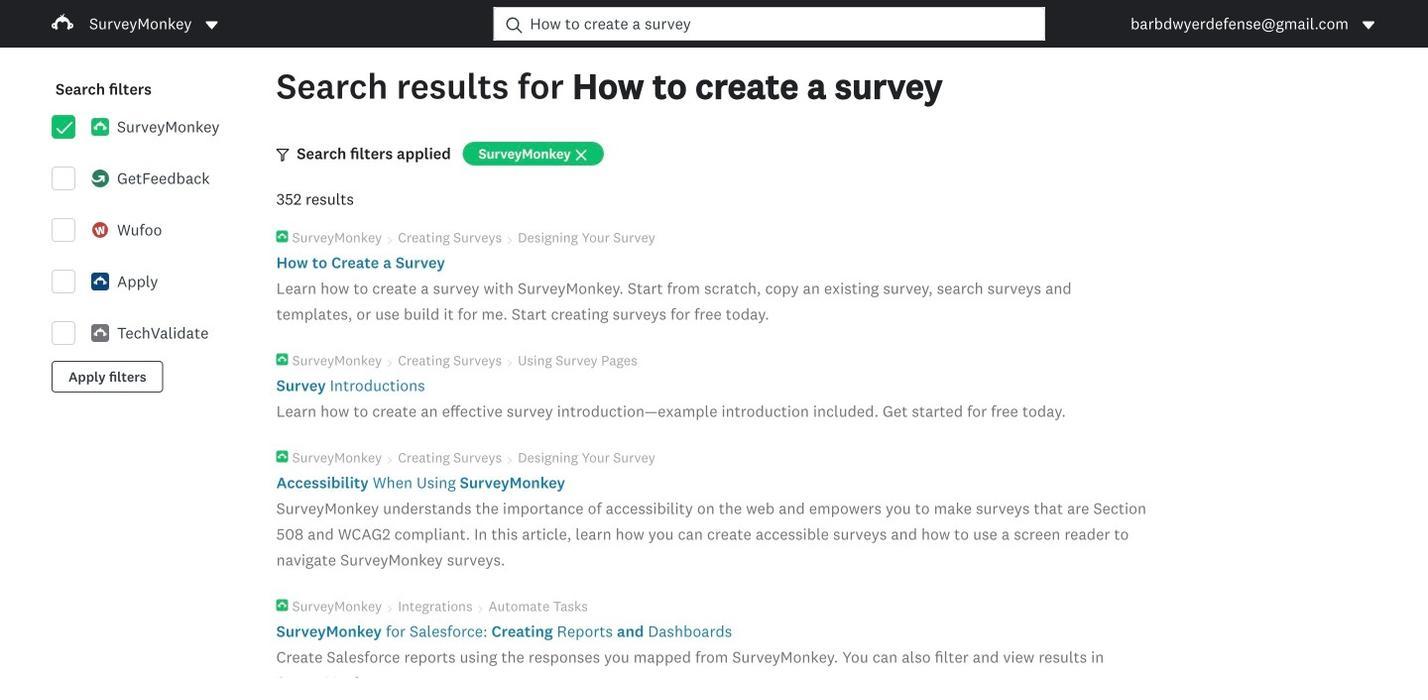 Task type: describe. For each thing, give the bounding box(es) containing it.
product filter image
[[276, 149, 289, 162]]

remove filter image
[[574, 148, 588, 162]]

remove filter image
[[576, 150, 587, 160]]



Task type: vqa. For each thing, say whether or not it's contained in the screenshot.
PRODUCT FILTER icon
yes



Task type: locate. For each thing, give the bounding box(es) containing it.
chevron right image
[[386, 237, 394, 245], [506, 360, 514, 368], [386, 457, 394, 465], [386, 606, 394, 614]]

product filter image
[[276, 149, 289, 162]]

chevron right image
[[506, 237, 514, 245], [386, 360, 394, 368], [506, 457, 514, 465], [477, 606, 485, 614]]

search image
[[506, 17, 522, 33], [506, 17, 522, 33]]

open image
[[204, 17, 220, 33], [206, 21, 218, 29]]

open image
[[1361, 17, 1377, 33], [1363, 21, 1375, 29]]

Search text field
[[522, 8, 1045, 40]]



